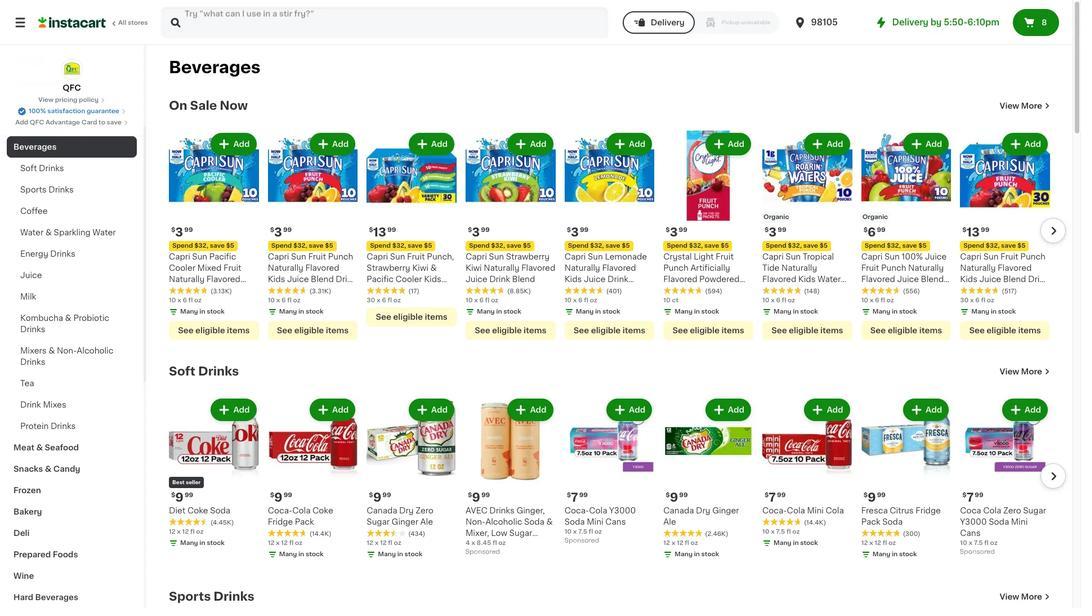 Task type: describe. For each thing, give the bounding box(es) containing it.
many in stock down (2.46k)
[[675, 552, 720, 558]]

alcoholic inside mixers & non-alcoholic drinks
[[77, 347, 113, 355]]

dairy
[[14, 122, 35, 130]]

$32, for (8.85k)
[[491, 243, 505, 249]]

1 horizontal spatial sports
[[169, 591, 211, 603]]

3 more from the top
[[1022, 593, 1043, 601]]

candy
[[53, 465, 80, 473]]

save for (17)
[[408, 243, 423, 249]]

crystal light fruit punch artificially flavored powdered drink mix
[[664, 253, 740, 294]]

& for candy
[[45, 465, 51, 473]]

$5 for (17)
[[424, 243, 432, 249]]

0 horizontal spatial soft drinks link
[[7, 158, 137, 179]]

1 horizontal spatial sports drinks link
[[169, 590, 254, 604]]

coca
[[961, 507, 982, 515]]

dairy & eggs link
[[7, 115, 137, 136]]

$32, for (148)
[[788, 243, 802, 249]]

snacks & candy link
[[7, 459, 137, 480]]

meat & seafood
[[14, 444, 79, 452]]

view more link for spend $32, save $5
[[1000, 100, 1051, 112]]

satisfaction
[[47, 108, 85, 114]]

fruit inside capri sun 100% juice fruit punch naturally flavored juice blend kids drink pouches
[[862, 264, 880, 272]]

see for (17)
[[376, 313, 392, 321]]

to
[[99, 119, 105, 126]]

kiwi inside capri sun strawberry kiwi naturally flavored juice drink blend
[[466, 264, 482, 272]]

punch,
[[427, 253, 454, 261]]

produce link
[[7, 94, 137, 115]]

many in stock down "coca-cola coke fridge pack" on the bottom of the page
[[279, 552, 324, 558]]

stock down (300)
[[900, 552, 917, 558]]

capri for (148)
[[763, 253, 784, 261]]

flavored up the '(3.31k)'
[[306, 264, 339, 272]]

drink inside the capri sun pacific cooler mixed fruit naturally flavored juice drink blend
[[193, 287, 214, 294]]

prepared
[[14, 551, 51, 559]]

punch for (3.31k)
[[328, 253, 353, 261]]

naturally inside capri sun 100% juice fruit punch naturally flavored juice blend kids drink pouches
[[909, 264, 944, 272]]

many in stock inside "product" group
[[873, 309, 917, 315]]

flavored inside capri sun lemonade naturally flavored kids juice drink pouches
[[602, 264, 636, 272]]

4 x 8.45 fl oz
[[466, 540, 506, 547]]

tea
[[20, 380, 34, 388]]

0 vertical spatial soft drinks
[[20, 164, 64, 172]]

eligible for (148)
[[789, 327, 819, 334]]

capri sun lemonade naturally flavored kids juice drink pouches
[[565, 253, 647, 294]]

on
[[169, 100, 187, 112]]

stock inside "product" group
[[900, 309, 917, 315]]

mixers & non-alcoholic drinks
[[20, 347, 113, 366]]

energy
[[20, 250, 48, 258]]

$5 for (401)
[[622, 243, 630, 249]]

y3000 inside coca-cola y3000 soda mini cans 10 x 7.5 fl oz
[[610, 507, 636, 515]]

all stores link
[[38, 7, 149, 38]]

protein drinks link
[[7, 416, 137, 437]]

& for seafood
[[36, 444, 43, 452]]

alcoholic inside avec drinks ginger, non-alcoholic soda & mixer, low sugar ginger beer
[[486, 518, 522, 526]]

& for non-
[[49, 347, 55, 355]]

pacific inside the capri sun pacific cooler mixed fruit naturally flavored juice drink blend
[[209, 253, 236, 261]]

many in stock down (434)
[[378, 552, 423, 558]]

see for (401)
[[574, 327, 589, 334]]

coffee
[[20, 207, 48, 215]]

12 x 12 fl oz for fresca citrus fridge pack soda
[[862, 540, 896, 547]]

stock down (3.13k)
[[207, 309, 225, 315]]

items for (3.31k)
[[326, 327, 349, 334]]

ginger inside canada dry ginger ale
[[713, 507, 739, 515]]

tea link
[[7, 373, 137, 394]]

best
[[172, 480, 185, 485]]

lemonade
[[605, 253, 647, 261]]

1 coke from the left
[[188, 507, 208, 515]]

0 vertical spatial soft
[[20, 164, 37, 172]]

capri for (401)
[[565, 253, 586, 261]]

meat & seafood link
[[7, 437, 137, 459]]

100% satisfaction guarantee
[[29, 108, 119, 114]]

deli
[[14, 530, 30, 537]]

mixer,
[[466, 530, 489, 538]]

99 inside $ 6 99
[[877, 227, 886, 233]]

light
[[694, 253, 714, 261]]

ale inside canada dry ginger ale
[[664, 518, 676, 526]]

capri for (8.85k)
[[466, 253, 487, 261]]

x inside "product" group
[[870, 297, 874, 303]]

items for (148)
[[821, 327, 844, 334]]

98105
[[812, 18, 838, 26]]

12 x 12 fl oz for diet coke soda
[[169, 529, 204, 535]]

(14.4k) for 7
[[804, 520, 826, 526]]

many in stock down (4.45k)
[[180, 540, 225, 547]]

coca- inside coca-cola y3000 soda mini cans 10 x 7.5 fl oz
[[565, 507, 589, 515]]

advantage
[[46, 119, 80, 126]]

seller
[[186, 480, 201, 485]]

save for (556)
[[903, 243, 918, 249]]

card
[[82, 119, 97, 126]]

9 for avec drinks ginger, non-alcoholic soda & mixer, low sugar ginger beer
[[472, 492, 481, 504]]

add button inside "product" group
[[905, 134, 948, 154]]

0 vertical spatial qfc
[[63, 84, 81, 92]]

naturally inside capri sun strawberry kiwi naturally flavored juice drink blend
[[484, 264, 520, 272]]

non- inside avec drinks ginger, non-alcoholic soda & mixer, low sugar ginger beer
[[466, 518, 486, 526]]

many in stock down beverage
[[774, 309, 818, 315]]

$ inside $ 6 99
[[864, 227, 868, 233]]

3 for capri sun strawberry kiwi naturally flavored juice drink blend
[[472, 226, 480, 238]]

ale inside canada dry zero sugar ginger ale
[[421, 518, 433, 526]]

bakery link
[[7, 501, 137, 523]]

soda inside fresca citrus fridge pack soda
[[883, 518, 903, 526]]

prepared foods link
[[7, 544, 137, 566]]

stock down (4.45k)
[[207, 540, 225, 547]]

5:50-
[[944, 18, 968, 26]]

10 x 6 fl oz for capri sun tropical tide naturally flavored kids water beverage drink pouches
[[763, 297, 795, 303]]

pouches inside capri sun tropical tide naturally flavored kids water beverage drink pouches
[[763, 298, 797, 306]]

drink mixes
[[20, 401, 66, 409]]

sponsored badge image for avec drinks ginger, non-alcoholic soda & mixer, low sugar ginger beer
[[466, 549, 500, 556]]

stock down (148)
[[801, 309, 818, 315]]

10 for capri sun strawberry kiwi naturally flavored juice drink blend
[[466, 297, 473, 303]]

10 for crystal light fruit punch artificially flavored powdered drink mix
[[664, 297, 671, 303]]

blend inside capri sun 100% juice fruit punch naturally flavored juice blend kids drink pouches
[[921, 275, 944, 283]]

1 horizontal spatial water
[[93, 229, 116, 237]]

2 vertical spatial beverages
[[35, 594, 78, 602]]

many in stock down (8.85k)
[[477, 309, 522, 315]]

spend $32, save $5 for (17)
[[370, 243, 432, 249]]

30 for capri sun fruit punch naturally flavored kids juice blend drink pouches
[[961, 297, 969, 303]]

sun for (3.13k)
[[192, 253, 207, 261]]

delivery by 5:50-6:10pm
[[893, 18, 1000, 26]]

0 horizontal spatial qfc
[[30, 119, 44, 126]]

avec
[[466, 507, 488, 515]]

3 view more link from the top
[[1000, 591, 1051, 603]]

10 x 6 fl oz for capri sun 100% juice fruit punch naturally flavored juice blend kids drink pouches
[[862, 297, 894, 303]]

2 cola from the left
[[826, 507, 844, 515]]

(17)
[[409, 288, 420, 294]]

spend $32, save $5 for (148)
[[766, 243, 828, 249]]

sugar for coca cola zero sugar y3000 soda mini cans 10 x 7.5 fl oz
[[1024, 507, 1047, 515]]

prepared foods
[[14, 551, 78, 559]]

eligible for (401)
[[591, 327, 621, 334]]

9 for canada dry zero sugar ginger ale
[[373, 492, 382, 504]]

seafood
[[45, 444, 79, 452]]

water & sparkling water link
[[7, 222, 137, 243]]

blend inside the capri sun pacific cooler mixed fruit naturally flavored juice drink blend
[[216, 287, 238, 294]]

mixes
[[43, 401, 66, 409]]

pouches inside capri sun lemonade naturally flavored kids juice drink pouches
[[565, 287, 599, 294]]

now
[[220, 100, 248, 112]]

in inside "product" group
[[892, 309, 898, 315]]

98105 button
[[794, 7, 861, 38]]

$ 3 99 for capri sun tropical tide naturally flavored kids water beverage drink pouches
[[765, 226, 787, 238]]

fruit for (517)
[[1001, 253, 1019, 261]]

7.5 inside coca cola zero sugar y3000 soda mini cans 10 x 7.5 fl oz
[[974, 540, 983, 547]]

stores
[[128, 20, 148, 26]]

coffee link
[[7, 201, 137, 222]]

fruit inside the capri sun pacific cooler mixed fruit naturally flavored juice drink blend
[[224, 264, 242, 272]]

1 vertical spatial beverages
[[14, 143, 57, 151]]

protein drinks
[[20, 423, 76, 430]]

eligible for (17)
[[393, 313, 423, 321]]

see eligible items button for (17)
[[367, 307, 457, 327]]

foods
[[53, 551, 78, 559]]

fl inside coca-cola y3000 soda mini cans 10 x 7.5 fl oz
[[589, 529, 593, 535]]

ct
[[672, 297, 679, 303]]

(2.46k)
[[706, 531, 729, 538]]

(594)
[[706, 288, 723, 294]]

punch for (517)
[[1021, 253, 1046, 261]]

milk
[[20, 293, 36, 301]]

dairy & eggs
[[14, 122, 66, 130]]

1 vertical spatial sports drinks
[[169, 591, 254, 603]]

cooler inside the capri sun pacific cooler mixed fruit naturally flavored juice drink blend
[[169, 264, 196, 272]]

spend for (3.13k)
[[172, 243, 193, 249]]

juice inside capri sun lemonade naturally flavored kids juice drink pouches
[[584, 275, 606, 283]]

mini inside coca-cola y3000 soda mini cans 10 x 7.5 fl oz
[[587, 518, 604, 526]]

10 for capri sun tropical tide naturally flavored kids water beverage drink pouches
[[763, 297, 770, 303]]

$ 9 99 for coca-cola coke fridge pack
[[270, 492, 292, 504]]

spend $32, save $5 for (517)
[[964, 243, 1026, 249]]

spend $32, save $5 for (556)
[[865, 243, 927, 249]]

oz inside "product" group
[[887, 297, 894, 303]]

save right to on the left
[[107, 119, 122, 126]]

frozen link
[[7, 480, 137, 501]]

more for 7
[[1022, 368, 1043, 376]]

flavored inside capri sun 100% juice fruit punch naturally flavored juice blend kids drink pouches
[[862, 275, 896, 283]]

recipes
[[14, 57, 47, 65]]

fruit for (17)
[[407, 253, 425, 261]]

10 x 6 fl oz for capri sun strawberry kiwi naturally flavored juice drink blend
[[466, 297, 499, 303]]

stock down the (401)
[[603, 309, 621, 315]]

save for (517)
[[1002, 243, 1016, 249]]

diet
[[169, 507, 186, 515]]

see eligible items for (148)
[[772, 327, 844, 334]]

many in stock down the '(3.31k)'
[[279, 309, 324, 315]]

beverage
[[763, 287, 800, 294]]

cans inside coca-cola y3000 soda mini cans 10 x 7.5 fl oz
[[606, 518, 626, 526]]

hard beverages link
[[7, 587, 137, 608]]

$5 for (594)
[[721, 243, 729, 249]]

strawberry inside the capri sun fruit punch, strawberry kiwi & pacific cooler kids juice pouches variety pack
[[367, 264, 410, 272]]

(300)
[[903, 531, 921, 538]]

flavored inside capri sun tropical tide naturally flavored kids water beverage drink pouches
[[763, 275, 797, 283]]

drink inside capri sun tropical tide naturally flavored kids water beverage drink pouches
[[802, 287, 823, 294]]

naturally inside the capri sun pacific cooler mixed fruit naturally flavored juice drink blend
[[169, 275, 205, 283]]

cola for coca-cola coke fridge pack
[[293, 507, 311, 515]]

naturally inside capri sun lemonade naturally flavored kids juice drink pouches
[[565, 264, 600, 272]]

ginger,
[[517, 507, 545, 515]]

sugar inside avec drinks ginger, non-alcoholic soda & mixer, low sugar ginger beer
[[510, 530, 533, 538]]

mixers & non-alcoholic drinks link
[[7, 340, 137, 373]]

cooler inside the capri sun fruit punch, strawberry kiwi & pacific cooler kids juice pouches variety pack
[[396, 275, 422, 283]]

kiwi inside the capri sun fruit punch, strawberry kiwi & pacific cooler kids juice pouches variety pack
[[412, 264, 429, 272]]

drink inside crystal light fruit punch artificially flavored powdered drink mix
[[664, 287, 685, 294]]

guarantee
[[87, 108, 119, 114]]

canada dry zero sugar ginger ale
[[367, 507, 434, 526]]

coca cola zero sugar y3000 soda mini cans 10 x 7.5 fl oz
[[961, 507, 1047, 547]]

recipes link
[[7, 51, 137, 72]]

10 for capri sun lemonade naturally flavored kids juice drink pouches
[[565, 297, 572, 303]]

mini inside coca cola zero sugar y3000 soda mini cans 10 x 7.5 fl oz
[[1012, 518, 1028, 526]]

strawberry inside capri sun strawberry kiwi naturally flavored juice drink blend
[[506, 253, 550, 261]]

3 for capri sun fruit punch naturally flavored kids juice blend drink pouches
[[274, 226, 282, 238]]

many in stock down 10 x 7.5 fl oz
[[774, 540, 818, 547]]

10 x 6 fl oz for capri sun lemonade naturally flavored kids juice drink pouches
[[565, 297, 598, 303]]

6 for (556)
[[876, 297, 880, 303]]

on sale now link
[[169, 99, 248, 113]]

6 for (148)
[[777, 297, 781, 303]]

7.5 inside coca-cola y3000 soda mini cans 10 x 7.5 fl oz
[[579, 529, 588, 535]]

(4.45k)
[[211, 520, 234, 526]]

0 vertical spatial sports drinks
[[20, 186, 74, 194]]

oz inside coca-cola y3000 soda mini cans 10 x 7.5 fl oz
[[595, 529, 602, 535]]

kids inside the capri sun fruit punch, strawberry kiwi & pacific cooler kids juice pouches variety pack
[[424, 275, 442, 283]]

$32, for (594)
[[689, 243, 703, 249]]

0 vertical spatial sports drinks link
[[7, 179, 137, 201]]

protein
[[20, 423, 49, 430]]

(517)
[[1002, 288, 1017, 294]]

drinks inside avec drinks ginger, non-alcoholic soda & mixer, low sugar ginger beer
[[490, 507, 515, 515]]

kombucha
[[20, 314, 63, 322]]

(3.31k)
[[310, 288, 331, 294]]

y3000 inside coca cola zero sugar y3000 soda mini cans 10 x 7.5 fl oz
[[961, 518, 987, 526]]

$ 3 99 for crystal light fruit punch artificially flavored powdered drink mix
[[666, 226, 688, 238]]

blend for (517)
[[1004, 275, 1027, 283]]

stock down (2.46k)
[[702, 552, 720, 558]]

drinks inside kombucha & probiotic drinks
[[20, 326, 45, 334]]

juice inside capri sun strawberry kiwi naturally flavored juice drink blend
[[466, 275, 488, 283]]

ginger inside canada dry zero sugar ginger ale
[[392, 518, 419, 526]]

fresca
[[862, 507, 888, 515]]

see eligible items for (556)
[[871, 327, 943, 334]]

qfc link
[[61, 59, 83, 94]]

drinks inside mixers & non-alcoholic drinks
[[20, 358, 45, 366]]

1 vertical spatial soft drinks link
[[169, 365, 239, 378]]

$5 for (148)
[[820, 243, 828, 249]]

see for (8.85k)
[[475, 327, 490, 334]]

$ 13 99 for capri sun fruit punch, strawberry kiwi & pacific cooler kids juice pouches variety pack
[[369, 226, 396, 238]]

$5 for (3.31k)
[[325, 243, 333, 249]]

6 for (8.85k)
[[480, 297, 484, 303]]

fl inside coca cola zero sugar y3000 soda mini cans 10 x 7.5 fl oz
[[985, 540, 989, 547]]

8.45
[[477, 540, 491, 547]]

view more for spend $32, save $5
[[1000, 102, 1043, 110]]

fruit for (3.31k)
[[308, 253, 326, 261]]

naturally inside capri sun tropical tide naturally flavored kids water beverage drink pouches
[[782, 264, 818, 272]]

low
[[491, 530, 508, 538]]

pouches inside the capri sun fruit punch, strawberry kiwi & pacific cooler kids juice pouches variety pack
[[391, 287, 425, 294]]

drink inside capri sun strawberry kiwi naturally flavored juice drink blend
[[490, 275, 510, 283]]

juice inside the capri sun pacific cooler mixed fruit naturally flavored juice drink blend
[[169, 287, 191, 294]]

diet coke soda
[[169, 507, 230, 515]]

8
[[1042, 19, 1048, 26]]

$ 3 99 for capri sun pacific cooler mixed fruit naturally flavored juice drink blend
[[171, 226, 193, 238]]

sale
[[190, 100, 217, 112]]

1 horizontal spatial soft
[[169, 365, 196, 377]]

on sale now
[[169, 100, 248, 112]]

30 x 6 fl oz for juice
[[367, 297, 401, 303]]

soda inside avec drinks ginger, non-alcoholic soda & mixer, low sugar ginger beer
[[524, 518, 545, 526]]

flavored inside capri sun strawberry kiwi naturally flavored juice drink blend
[[522, 264, 556, 272]]

pack inside fresca citrus fridge pack soda
[[862, 518, 881, 526]]

canada for ale
[[664, 507, 694, 515]]

(556)
[[903, 288, 921, 294]]

many in stock down the (401)
[[576, 309, 621, 315]]

many in stock down (517)
[[972, 309, 1016, 315]]

stock down (517)
[[999, 309, 1016, 315]]

0 horizontal spatial water
[[20, 229, 43, 237]]

mixers
[[20, 347, 47, 355]]

water inside capri sun tropical tide naturally flavored kids water beverage drink pouches
[[818, 275, 841, 283]]

more for spend $32, save $5
[[1022, 102, 1043, 110]]



Task type: vqa. For each thing, say whether or not it's contained in the screenshot.


Task type: locate. For each thing, give the bounding box(es) containing it.
many in stock down mix
[[675, 309, 720, 315]]

see eligible items down the (401)
[[574, 327, 646, 334]]

8 spend $32, save $5 from the left
[[865, 243, 927, 249]]

zero up (434)
[[416, 507, 434, 515]]

4 spend $32, save $5 from the left
[[271, 243, 333, 249]]

1 vertical spatial more
[[1022, 368, 1043, 376]]

6
[[868, 226, 876, 238], [183, 297, 187, 303], [480, 297, 484, 303], [777, 297, 781, 303], [282, 297, 286, 303], [382, 297, 386, 303], [579, 297, 583, 303], [876, 297, 880, 303], [976, 297, 980, 303]]

stock down the '(3.31k)'
[[306, 309, 324, 315]]

see eligible items for (517)
[[970, 327, 1042, 334]]

12 x 12 fl oz for canada dry zero sugar ginger ale
[[367, 540, 402, 547]]

see eligible items button down (517)
[[961, 321, 1051, 340]]

beverages down wine link
[[35, 594, 78, 602]]

drink inside capri sun 100% juice fruit punch naturally flavored juice blend kids drink pouches
[[881, 287, 902, 294]]

2 vertical spatial view more
[[1000, 593, 1043, 601]]

0 horizontal spatial $ 13 99
[[369, 226, 396, 238]]

2 3 from the left
[[472, 226, 480, 238]]

0 vertical spatial strawberry
[[506, 253, 550, 261]]

spend inside "product" group
[[865, 243, 886, 249]]

12 x 12 fl oz down diet
[[169, 529, 204, 535]]

1 13 from the left
[[373, 226, 386, 238]]

1 coca- from the left
[[763, 507, 787, 515]]

4 $5 from the left
[[325, 243, 333, 249]]

1 vertical spatial fridge
[[268, 518, 293, 526]]

oz inside coca cola zero sugar y3000 soda mini cans 10 x 7.5 fl oz
[[991, 540, 998, 547]]

$ 3 99 for capri sun strawberry kiwi naturally flavored juice drink blend
[[468, 226, 490, 238]]

(401)
[[607, 288, 622, 294]]

$5 for (517)
[[1018, 243, 1026, 249]]

2 horizontal spatial $ 7 99
[[963, 492, 984, 504]]

1 vertical spatial soft
[[169, 365, 196, 377]]

6 for (3.31k)
[[282, 297, 286, 303]]

capri inside capri sun strawberry kiwi naturally flavored juice drink blend
[[466, 253, 487, 261]]

cola inside "coca-cola coke fridge pack"
[[293, 507, 311, 515]]

1 vertical spatial view more
[[1000, 368, 1043, 376]]

30 for capri sun fruit punch, strawberry kiwi & pacific cooler kids juice pouches variety pack
[[367, 297, 375, 303]]

9 up canada dry ginger ale
[[670, 492, 678, 504]]

fruit inside crystal light fruit punch artificially flavored powdered drink mix
[[716, 253, 734, 261]]

1 vertical spatial non-
[[466, 518, 486, 526]]

6 sun from the left
[[588, 253, 603, 261]]

6 10 x 6 fl oz from the left
[[862, 297, 894, 303]]

3 view more from the top
[[1000, 593, 1043, 601]]

all stores
[[118, 20, 148, 26]]

cola inside coca-cola y3000 soda mini cans 10 x 7.5 fl oz
[[589, 507, 608, 515]]

3 7 from the left
[[967, 492, 974, 504]]

3 spend $32, save $5 from the left
[[766, 243, 828, 249]]

$ 7 99 for coca-cola mini cola
[[765, 492, 786, 504]]

$ 9 99 up canada dry ginger ale
[[666, 492, 688, 504]]

coca- for 9
[[268, 507, 293, 515]]

$ 7 99
[[765, 492, 786, 504], [567, 492, 588, 504], [963, 492, 984, 504]]

see eligible items button for (148)
[[763, 321, 853, 340]]

product group
[[169, 131, 259, 340], [268, 131, 358, 340], [367, 131, 457, 327], [466, 131, 556, 340], [565, 131, 655, 340], [664, 131, 754, 340], [763, 131, 853, 340], [862, 131, 952, 340], [961, 131, 1051, 340], [169, 396, 259, 551], [268, 396, 358, 562], [367, 396, 457, 562], [466, 396, 556, 558], [565, 396, 655, 547], [664, 396, 754, 562], [763, 396, 853, 551], [862, 396, 952, 562], [961, 396, 1051, 558]]

save up the '(3.31k)'
[[309, 243, 324, 249]]

9 spend $32, save $5 from the left
[[964, 243, 1026, 249]]

3 capri from the left
[[763, 253, 784, 261]]

& inside kombucha & probiotic drinks
[[65, 314, 71, 322]]

spend $32, save $5 down $ 6 99
[[865, 243, 927, 249]]

sponsored badge image for coca cola zero sugar y3000 soda mini cans
[[961, 549, 995, 556]]

pack inside "coca-cola coke fridge pack"
[[295, 518, 314, 526]]

view for soft drinks
[[1000, 368, 1020, 376]]

1 item carousel region from the top
[[153, 126, 1066, 347]]

see eligible items button for (517)
[[961, 321, 1051, 340]]

0 horizontal spatial mini
[[587, 518, 604, 526]]

2 view more link from the top
[[1000, 366, 1051, 377]]

save for (3.31k)
[[309, 243, 324, 249]]

1 horizontal spatial sponsored badge image
[[565, 538, 599, 544]]

7 sun from the left
[[885, 253, 900, 261]]

save up capri sun strawberry kiwi naturally flavored juice drink blend
[[507, 243, 522, 249]]

0 vertical spatial item carousel region
[[153, 126, 1066, 347]]

flavored
[[522, 264, 556, 272], [306, 264, 339, 272], [602, 264, 636, 272], [998, 264, 1032, 272], [207, 275, 241, 283], [763, 275, 797, 283], [664, 275, 698, 283], [862, 275, 896, 283]]

1 vertical spatial alcoholic
[[486, 518, 522, 526]]

eligible
[[393, 313, 423, 321], [195, 327, 225, 334], [492, 327, 522, 334], [789, 327, 819, 334], [294, 327, 324, 334], [591, 327, 621, 334], [690, 327, 720, 334], [888, 327, 918, 334], [987, 327, 1017, 334]]

thanksgiving
[[14, 79, 67, 87]]

& inside snacks & candy link
[[45, 465, 51, 473]]

soda inside coca cola zero sugar y3000 soda mini cans 10 x 7.5 fl oz
[[989, 518, 1010, 526]]

0 vertical spatial view more
[[1000, 102, 1043, 110]]

100% inside capri sun 100% juice fruit punch naturally flavored juice blend kids drink pouches
[[902, 253, 923, 261]]

13 for capri sun fruit punch, strawberry kiwi & pacific cooler kids juice pouches variety pack
[[373, 226, 386, 238]]

1 kiwi from the left
[[466, 264, 482, 272]]

5 $ 3 99 from the left
[[567, 226, 589, 238]]

2 kiwi from the left
[[412, 264, 429, 272]]

coca- for 7
[[763, 507, 787, 515]]

sun for (8.85k)
[[489, 253, 504, 261]]

see eligible items button down (3.13k)
[[169, 321, 259, 340]]

3 for crystal light fruit punch artificially flavored powdered drink mix
[[670, 226, 678, 238]]

see eligible items button down (8.85k)
[[466, 321, 556, 340]]

spend $32, save $5 for (401)
[[568, 243, 630, 249]]

pack inside the capri sun fruit punch, strawberry kiwi & pacific cooler kids juice pouches variety pack
[[367, 298, 386, 306]]

& inside dairy & eggs link
[[37, 122, 44, 130]]

cans inside coca cola zero sugar y3000 soda mini cans 10 x 7.5 fl oz
[[961, 530, 981, 538]]

beverages up on sale now
[[169, 59, 261, 75]]

0 vertical spatial 100%
[[29, 108, 46, 114]]

1 canada from the left
[[367, 507, 397, 515]]

water up (148)
[[818, 275, 841, 283]]

7 up coca-cola y3000 soda mini cans 10 x 7.5 fl oz
[[571, 492, 578, 504]]

6 $ 9 99 from the left
[[864, 492, 886, 504]]

2 $ 9 99 from the left
[[468, 492, 490, 504]]

spend for (401)
[[568, 243, 589, 249]]

8 $32, from the left
[[887, 243, 901, 249]]

1 vertical spatial 100%
[[902, 253, 923, 261]]

1 vertical spatial item carousel region
[[153, 392, 1066, 572]]

save up light
[[705, 243, 720, 249]]

1 9 from the left
[[175, 492, 184, 504]]

5 10 x 6 fl oz from the left
[[565, 297, 598, 303]]

organic up $ 6 99
[[863, 214, 888, 220]]

x
[[178, 297, 181, 303], [474, 297, 478, 303], [771, 297, 775, 303], [277, 297, 280, 303], [377, 297, 381, 303], [573, 297, 577, 303], [870, 297, 874, 303], [971, 297, 974, 303], [177, 529, 181, 535], [771, 529, 775, 535], [573, 529, 577, 535], [472, 540, 475, 547], [276, 540, 280, 547], [375, 540, 379, 547], [672, 540, 676, 547], [870, 540, 874, 547], [969, 540, 973, 547]]

$ 13 99
[[369, 226, 396, 238], [963, 226, 990, 238]]

1 vertical spatial (14.4k)
[[310, 531, 332, 538]]

fruit
[[308, 253, 326, 261], [407, 253, 425, 261], [716, 253, 734, 261], [1001, 253, 1019, 261], [224, 264, 242, 272], [862, 264, 880, 272]]

$ 7 99 for coca cola zero sugar y3000 soda mini cans
[[963, 492, 984, 504]]

sponsored badge image for coca-cola y3000 soda mini cans
[[565, 538, 599, 544]]

3 10 x 6 fl oz from the left
[[763, 297, 795, 303]]

fruit left punch,
[[407, 253, 425, 261]]

9 up "coca-cola coke fridge pack" on the bottom of the page
[[274, 492, 283, 504]]

1 capri sun fruit punch naturally flavored kids juice blend drink pouches from the left
[[268, 253, 357, 294]]

1 horizontal spatial pacific
[[367, 275, 394, 283]]

2 13 from the left
[[967, 226, 980, 238]]

$ 9 99 up canada dry zero sugar ginger ale in the bottom of the page
[[369, 492, 391, 504]]

capri inside capri sun 100% juice fruit punch naturally flavored juice blend kids drink pouches
[[862, 253, 883, 261]]

$ 3 99 for capri sun fruit punch naturally flavored kids juice blend drink pouches
[[270, 226, 292, 238]]

drink mixes link
[[7, 394, 137, 416]]

all
[[118, 20, 126, 26]]

0 horizontal spatial 100%
[[29, 108, 46, 114]]

1 $ 7 99 from the left
[[765, 492, 786, 504]]

None search field
[[161, 7, 608, 38]]

12 x 12 fl oz down canada dry ginger ale
[[664, 540, 698, 547]]

item carousel region containing 9
[[153, 392, 1066, 572]]

6 for (3.13k)
[[183, 297, 187, 303]]

delivery
[[893, 18, 929, 26], [651, 19, 685, 26]]

coca- inside "coca-cola coke fridge pack"
[[268, 507, 293, 515]]

pouches inside capri sun 100% juice fruit punch naturally flavored juice blend kids drink pouches
[[904, 287, 938, 294]]

alcoholic down probiotic
[[77, 347, 113, 355]]

sponsored badge image
[[565, 538, 599, 544], [466, 549, 500, 556], [961, 549, 995, 556]]

items for (556)
[[920, 327, 943, 334]]

0 vertical spatial fridge
[[916, 507, 941, 515]]

5 cola from the left
[[984, 507, 1002, 515]]

3
[[175, 226, 183, 238], [472, 226, 480, 238], [769, 226, 777, 238], [274, 226, 282, 238], [571, 226, 579, 238], [670, 226, 678, 238]]

1 horizontal spatial mini
[[808, 507, 824, 515]]

7 spend $32, save $5 from the left
[[667, 243, 729, 249]]

0 horizontal spatial zero
[[416, 507, 434, 515]]

fruit up artificially
[[716, 253, 734, 261]]

2 horizontal spatial mini
[[1012, 518, 1028, 526]]

2 horizontal spatial sugar
[[1024, 507, 1047, 515]]

sponsored badge image down coca-cola y3000 soda mini cans 10 x 7.5 fl oz
[[565, 538, 599, 544]]

0 horizontal spatial sports drinks
[[20, 186, 74, 194]]

canada
[[367, 507, 397, 515], [664, 507, 694, 515]]

0 horizontal spatial non-
[[57, 347, 77, 355]]

0 horizontal spatial capri sun fruit punch naturally flavored kids juice blend drink pouches
[[268, 253, 357, 294]]

& down punch,
[[431, 264, 437, 272]]

see for (148)
[[772, 327, 787, 334]]

1 horizontal spatial cans
[[961, 530, 981, 538]]

3 $ 7 99 from the left
[[963, 492, 984, 504]]

non- down kombucha & probiotic drinks
[[57, 347, 77, 355]]

stock down (8.85k)
[[504, 309, 522, 315]]

in
[[200, 309, 205, 315], [497, 309, 502, 315], [793, 309, 799, 315], [299, 309, 304, 315], [595, 309, 601, 315], [694, 309, 700, 315], [892, 309, 898, 315], [991, 309, 997, 315], [200, 540, 205, 547], [793, 540, 799, 547], [299, 552, 304, 558], [398, 552, 403, 558], [694, 552, 700, 558], [892, 552, 898, 558]]

items for (517)
[[1019, 327, 1042, 334]]

7 for coca-cola y3000 soda mini cans
[[571, 492, 578, 504]]

items for (3.13k)
[[227, 327, 250, 334]]

cola for coca-cola mini cola
[[787, 507, 805, 515]]

(148)
[[804, 288, 820, 294]]

sugar inside canada dry zero sugar ginger ale
[[367, 518, 390, 526]]

12 x 12 fl oz down fresca
[[862, 540, 896, 547]]

& inside avec drinks ginger, non-alcoholic soda & mixer, low sugar ginger beer
[[547, 518, 553, 526]]

12 x 12 fl oz
[[169, 529, 204, 535], [268, 540, 303, 547], [367, 540, 402, 547], [664, 540, 698, 547], [862, 540, 896, 547]]

stock down (594)
[[702, 309, 720, 315]]

milk link
[[7, 286, 137, 308]]

12 x 12 fl oz for coca-cola coke fridge pack
[[268, 540, 303, 547]]

see eligible items button down the (401)
[[565, 321, 655, 340]]

9 for coca-cola coke fridge pack
[[274, 492, 283, 504]]

organic inside "product" group
[[863, 214, 888, 220]]

7 spend from the left
[[667, 243, 688, 249]]

capri sun pacific cooler mixed fruit naturally flavored juice drink blend
[[169, 253, 242, 294]]

save up "tropical"
[[804, 243, 819, 249]]

2 spend from the left
[[469, 243, 490, 249]]

0 vertical spatial non-
[[57, 347, 77, 355]]

capri for (3.31k)
[[268, 253, 289, 261]]

view more for 7
[[1000, 368, 1043, 376]]

snacks
[[14, 465, 43, 473]]

zero for soda
[[1004, 507, 1022, 515]]

ginger inside avec drinks ginger, non-alcoholic soda & mixer, low sugar ginger beer
[[466, 541, 493, 549]]

$ 3 99 for capri sun lemonade naturally flavored kids juice drink pouches
[[567, 226, 589, 238]]

see eligible items button down '(17)'
[[367, 307, 457, 327]]

2 $ 3 99 from the left
[[468, 226, 490, 238]]

product group containing 6
[[862, 131, 952, 340]]

2 7 from the left
[[571, 492, 578, 504]]

capri sun tropical tide naturally flavored kids water beverage drink pouches
[[763, 253, 841, 306]]

& left eggs
[[37, 122, 44, 130]]

1 $5 from the left
[[226, 243, 234, 249]]

cans
[[606, 518, 626, 526], [961, 530, 981, 538]]

1 horizontal spatial y3000
[[961, 518, 987, 526]]

2 ale from the left
[[664, 518, 676, 526]]

10 for coca-cola mini cola
[[763, 529, 770, 535]]

0 horizontal spatial cooler
[[169, 264, 196, 272]]

$ 9 99 for fresca citrus fridge pack soda
[[864, 492, 886, 504]]

see eligible items button down the '(3.31k)'
[[268, 321, 358, 340]]

2 coca- from the left
[[268, 507, 293, 515]]

soda
[[210, 507, 230, 515], [524, 518, 545, 526], [565, 518, 585, 526], [883, 518, 903, 526], [989, 518, 1010, 526]]

1 vertical spatial sports
[[169, 591, 211, 603]]

1 more from the top
[[1022, 102, 1043, 110]]

$ 7 99 up coca on the right of page
[[963, 492, 984, 504]]

9 for fresca citrus fridge pack soda
[[868, 492, 876, 504]]

(8.85k)
[[508, 288, 531, 294]]

spend $32, save $5 up capri sun lemonade naturally flavored kids juice drink pouches on the top of the page
[[568, 243, 630, 249]]

eligible down (8.85k)
[[492, 327, 522, 334]]

non-
[[57, 347, 77, 355], [466, 518, 486, 526]]

2 capri from the left
[[466, 253, 487, 261]]

$32,
[[195, 243, 208, 249], [491, 243, 505, 249], [788, 243, 802, 249], [293, 243, 307, 249], [392, 243, 406, 249], [590, 243, 604, 249], [689, 243, 703, 249], [887, 243, 901, 249], [986, 243, 1000, 249]]

items for (594)
[[722, 327, 745, 334]]

0 horizontal spatial 7.5
[[579, 529, 588, 535]]

0 vertical spatial beverages
[[169, 59, 261, 75]]

fruit inside the capri sun fruit punch, strawberry kiwi & pacific cooler kids juice pouches variety pack
[[407, 253, 425, 261]]

eligible down (148)
[[789, 327, 819, 334]]

capri inside the capri sun fruit punch, strawberry kiwi & pacific cooler kids juice pouches variety pack
[[367, 253, 388, 261]]

eligible for (3.31k)
[[294, 327, 324, 334]]

water down coffee
[[20, 229, 43, 237]]

2 $32, from the left
[[491, 243, 505, 249]]

save up the capri sun fruit punch, strawberry kiwi & pacific cooler kids juice pouches variety pack
[[408, 243, 423, 249]]

kids inside capri sun lemonade naturally flavored kids juice drink pouches
[[565, 275, 582, 283]]

probiotic
[[73, 314, 109, 322]]

& right "mixers" on the bottom of page
[[49, 347, 55, 355]]

see eligible items button for (3.13k)
[[169, 321, 259, 340]]

fridge inside fresca citrus fridge pack soda
[[916, 507, 941, 515]]

$
[[171, 227, 175, 233], [468, 227, 472, 233], [765, 227, 769, 233], [270, 227, 274, 233], [369, 227, 373, 233], [567, 227, 571, 233], [666, 227, 670, 233], [864, 227, 868, 233], [963, 227, 967, 233], [171, 493, 175, 499], [468, 493, 472, 499], [765, 493, 769, 499], [270, 493, 274, 499], [369, 493, 373, 499], [567, 493, 571, 499], [666, 493, 670, 499], [864, 493, 868, 499], [963, 493, 967, 499]]

items for (401)
[[623, 327, 646, 334]]

1 horizontal spatial non-
[[466, 518, 486, 526]]

100% inside button
[[29, 108, 46, 114]]

& right meat
[[36, 444, 43, 452]]

0 horizontal spatial sponsored badge image
[[466, 549, 500, 556]]

frozen
[[14, 487, 41, 495]]

strawberry up (8.85k)
[[506, 253, 550, 261]]

see eligible items button for (8.85k)
[[466, 321, 556, 340]]

1 dry from the left
[[399, 507, 414, 515]]

see eligible items down (3.13k)
[[178, 327, 250, 334]]

1 horizontal spatial sugar
[[510, 530, 533, 538]]

6 spend $32, save $5 from the left
[[568, 243, 630, 249]]

add qfc advantage card to save link
[[15, 118, 128, 127]]

1 horizontal spatial $ 7 99
[[765, 492, 786, 504]]

cola for coca cola zero sugar y3000 soda mini cans 10 x 7.5 fl oz
[[984, 507, 1002, 515]]

delivery inside button
[[651, 19, 685, 26]]

water & sparkling water
[[20, 229, 116, 237]]

view pricing policy
[[38, 97, 99, 103]]

1 vertical spatial sports drinks link
[[169, 590, 254, 604]]

6 capri from the left
[[565, 253, 586, 261]]

pricing
[[55, 97, 77, 103]]

7 capri from the left
[[862, 253, 883, 261]]

10 x 7.5 fl oz
[[763, 529, 800, 535]]

cola
[[787, 507, 805, 515], [826, 507, 844, 515], [293, 507, 311, 515], [589, 507, 608, 515], [984, 507, 1002, 515]]

kombucha & probiotic drinks link
[[7, 308, 137, 340]]

ale
[[421, 518, 433, 526], [664, 518, 676, 526]]

policy
[[79, 97, 99, 103]]

canada for sugar
[[367, 507, 397, 515]]

item carousel region
[[153, 126, 1066, 347], [153, 392, 1066, 572]]

100% up (556)
[[902, 253, 923, 261]]

0 horizontal spatial coca-
[[268, 507, 293, 515]]

kids inside capri sun 100% juice fruit punch naturally flavored juice blend kids drink pouches
[[862, 287, 879, 294]]

2 9 from the left
[[472, 492, 481, 504]]

juice link
[[7, 265, 137, 286]]

spend $32, save $5 up "tropical"
[[766, 243, 828, 249]]

4 3 from the left
[[274, 226, 282, 238]]

$ 7 99 up coca-cola y3000 soda mini cans 10 x 7.5 fl oz
[[567, 492, 588, 504]]

2 item carousel region from the top
[[153, 392, 1066, 572]]

& up energy drinks
[[45, 229, 52, 237]]

10 inside coca cola zero sugar y3000 soda mini cans 10 x 7.5 fl oz
[[961, 540, 968, 547]]

instacart logo image
[[38, 16, 106, 29]]

spend $32, save $5 up capri sun strawberry kiwi naturally flavored juice drink blend
[[469, 243, 531, 249]]

sun inside capri sun 100% juice fruit punch naturally flavored juice blend kids drink pouches
[[885, 253, 900, 261]]

1 horizontal spatial qfc
[[63, 84, 81, 92]]

1 $ 3 99 from the left
[[171, 226, 193, 238]]

0 horizontal spatial delivery
[[651, 19, 685, 26]]

9 for diet coke soda
[[175, 492, 184, 504]]

save for (401)
[[606, 243, 621, 249]]

2 vertical spatial sugar
[[510, 530, 533, 538]]

best seller
[[172, 480, 201, 485]]

add inside "product" group
[[926, 140, 943, 148]]

many in stock down (3.13k)
[[180, 309, 225, 315]]

Search field
[[162, 8, 607, 37]]

10 ct
[[664, 297, 679, 303]]

strawberry up '(17)'
[[367, 264, 410, 272]]

spend for (594)
[[667, 243, 688, 249]]

eligible down '(17)'
[[393, 313, 423, 321]]

1 horizontal spatial delivery
[[893, 18, 929, 26]]

4
[[466, 540, 470, 547]]

9 up diet
[[175, 492, 184, 504]]

1 horizontal spatial zero
[[1004, 507, 1022, 515]]

4 sun from the left
[[291, 253, 306, 261]]

(14.4k) down "coca-cola coke fridge pack" on the bottom of the page
[[310, 531, 332, 538]]

1 spend from the left
[[172, 243, 193, 249]]

more
[[1022, 102, 1043, 110], [1022, 368, 1043, 376], [1022, 593, 1043, 601]]

0 horizontal spatial canada
[[367, 507, 397, 515]]

0 horizontal spatial (14.4k)
[[310, 531, 332, 538]]

capri inside the capri sun pacific cooler mixed fruit naturally flavored juice drink blend
[[169, 253, 190, 261]]

1 sun from the left
[[192, 253, 207, 261]]

0 horizontal spatial sports drinks link
[[7, 179, 137, 201]]

qfc left eggs
[[30, 119, 44, 126]]

1 zero from the left
[[416, 507, 434, 515]]

10 for capri sun fruit punch naturally flavored kids juice blend drink pouches
[[268, 297, 275, 303]]

dry
[[399, 507, 414, 515], [696, 507, 711, 515]]

see eligible items for (3.13k)
[[178, 327, 250, 334]]

1 30 from the left
[[367, 297, 375, 303]]

0 horizontal spatial 7
[[571, 492, 578, 504]]

1 horizontal spatial 7.5
[[776, 529, 785, 535]]

1 horizontal spatial kiwi
[[466, 264, 482, 272]]

8 capri from the left
[[961, 253, 982, 261]]

1 10 x 6 fl oz from the left
[[169, 297, 202, 303]]

1 vertical spatial cans
[[961, 530, 981, 538]]

0 horizontal spatial sports
[[20, 186, 47, 194]]

3 cola from the left
[[293, 507, 311, 515]]

& inside the capri sun fruit punch, strawberry kiwi & pacific cooler kids juice pouches variety pack
[[431, 264, 437, 272]]

3 3 from the left
[[769, 226, 777, 238]]

0 horizontal spatial $ 7 99
[[567, 492, 588, 504]]

coca-
[[763, 507, 787, 515], [268, 507, 293, 515], [565, 507, 589, 515]]

1 horizontal spatial 30 x 6 fl oz
[[961, 297, 995, 303]]

1 horizontal spatial fridge
[[916, 507, 941, 515]]

eligible for (3.13k)
[[195, 327, 225, 334]]

9 $32, from the left
[[986, 243, 1000, 249]]

organic up "tide"
[[764, 214, 789, 220]]

items inside "product" group
[[920, 327, 943, 334]]

1 cola from the left
[[787, 507, 805, 515]]

2 sun from the left
[[489, 253, 504, 261]]

kiwi
[[466, 264, 482, 272], [412, 264, 429, 272]]

2 view more from the top
[[1000, 368, 1043, 376]]

save up mixed
[[210, 243, 225, 249]]

6 for (401)
[[579, 297, 583, 303]]

flavored inside crystal light fruit punch artificially flavored powdered drink mix
[[664, 275, 698, 283]]

0 horizontal spatial pacific
[[209, 253, 236, 261]]

cooler left mixed
[[169, 264, 196, 272]]

2 organic from the left
[[863, 214, 888, 220]]

fridge inside "coca-cola coke fridge pack"
[[268, 518, 293, 526]]

capri sun strawberry kiwi naturally flavored juice drink blend
[[466, 253, 556, 283]]

10 inside coca-cola y3000 soda mini cans 10 x 7.5 fl oz
[[565, 529, 572, 535]]

1 horizontal spatial alcoholic
[[486, 518, 522, 526]]

naturally
[[484, 264, 520, 272], [782, 264, 818, 272], [268, 264, 304, 272], [565, 264, 600, 272], [909, 264, 944, 272], [961, 264, 996, 272], [169, 275, 205, 283]]

7.5
[[776, 529, 785, 535], [579, 529, 588, 535], [974, 540, 983, 547]]

10 x 6 fl oz for capri sun pacific cooler mixed fruit naturally flavored juice drink blend
[[169, 297, 202, 303]]

$ 9 99 for canada dry zero sugar ginger ale
[[369, 492, 391, 504]]

hard
[[14, 594, 33, 602]]

6 $32, from the left
[[590, 243, 604, 249]]

save for (3.13k)
[[210, 243, 225, 249]]

4 10 x 6 fl oz from the left
[[268, 297, 301, 303]]

2 capri sun fruit punch naturally flavored kids juice blend drink pouches from the left
[[961, 253, 1049, 294]]

many in stock
[[180, 309, 225, 315], [477, 309, 522, 315], [774, 309, 818, 315], [279, 309, 324, 315], [576, 309, 621, 315], [675, 309, 720, 315], [873, 309, 917, 315], [972, 309, 1016, 315], [180, 540, 225, 547], [774, 540, 818, 547], [279, 552, 324, 558], [378, 552, 423, 558], [675, 552, 720, 558], [873, 552, 917, 558]]

2 10 x 6 fl oz from the left
[[466, 297, 499, 303]]

10 x 6 fl oz
[[169, 297, 202, 303], [466, 297, 499, 303], [763, 297, 795, 303], [268, 297, 301, 303], [565, 297, 598, 303], [862, 297, 894, 303]]

2 30 x 6 fl oz from the left
[[961, 297, 995, 303]]

$ 9 99 for diet coke soda
[[171, 492, 193, 504]]

many in stock down (556)
[[873, 309, 917, 315]]

stock down (434)
[[405, 552, 423, 558]]

9 up canada dry zero sugar ginger ale in the bottom of the page
[[373, 492, 382, 504]]

& for probiotic
[[65, 314, 71, 322]]

1 horizontal spatial 13
[[967, 226, 980, 238]]

& for eggs
[[37, 122, 44, 130]]

sun for (556)
[[885, 253, 900, 261]]

zero right coca on the right of page
[[1004, 507, 1022, 515]]

hard beverages
[[14, 594, 78, 602]]

delivery for delivery
[[651, 19, 685, 26]]

spend $32, save $5 up mixed
[[172, 243, 234, 249]]

eligible for (594)
[[690, 327, 720, 334]]

flavored up (517)
[[998, 264, 1032, 272]]

see eligible items button for (401)
[[565, 321, 655, 340]]

see eligible items for (8.85k)
[[475, 327, 547, 334]]

save
[[107, 119, 122, 126], [210, 243, 225, 249], [507, 243, 522, 249], [804, 243, 819, 249], [309, 243, 324, 249], [408, 243, 423, 249], [606, 243, 621, 249], [705, 243, 720, 249], [903, 243, 918, 249], [1002, 243, 1016, 249]]

zero inside canada dry zero sugar ginger ale
[[416, 507, 434, 515]]

2 vertical spatial more
[[1022, 593, 1043, 601]]

12 x 12 fl oz down "coca-cola coke fridge pack" on the bottom of the page
[[268, 540, 303, 547]]

drink inside capri sun lemonade naturally flavored kids juice drink pouches
[[608, 275, 629, 283]]

1 3 from the left
[[175, 226, 183, 238]]

0 vertical spatial sugar
[[1024, 507, 1047, 515]]

0 vertical spatial soft drinks link
[[7, 158, 137, 179]]

fresca citrus fridge pack soda
[[862, 507, 941, 526]]

1 horizontal spatial capri sun fruit punch naturally flavored kids juice blend drink pouches
[[961, 253, 1049, 294]]

0 vertical spatial cans
[[606, 518, 626, 526]]

see eligible items down (517)
[[970, 327, 1042, 334]]

30 x 6 fl oz for pouches
[[961, 297, 995, 303]]

coke inside "coca-cola coke fridge pack"
[[313, 507, 333, 515]]

by
[[931, 18, 942, 26]]

many in stock down (300)
[[873, 552, 917, 558]]

capri inside capri sun tropical tide naturally flavored kids water beverage drink pouches
[[763, 253, 784, 261]]

flavored inside the capri sun pacific cooler mixed fruit naturally flavored juice drink blend
[[207, 275, 241, 283]]

1 horizontal spatial 7
[[769, 492, 776, 504]]

eligible down (517)
[[987, 327, 1017, 334]]

blend for (8.85k)
[[512, 275, 535, 283]]

2 horizontal spatial sponsored badge image
[[961, 549, 995, 556]]

coke
[[188, 507, 208, 515], [313, 507, 333, 515]]

eligible down (594)
[[690, 327, 720, 334]]

1 view more from the top
[[1000, 102, 1043, 110]]

3 $ 9 99 from the left
[[270, 492, 292, 504]]

eligible down (556)
[[888, 327, 918, 334]]

1 vertical spatial sugar
[[367, 518, 390, 526]]

delivery button
[[623, 11, 695, 34]]

see for (556)
[[871, 327, 886, 334]]

spend $32, save $5 for (594)
[[667, 243, 729, 249]]

7 $5 from the left
[[721, 243, 729, 249]]

soda inside coca-cola y3000 soda mini cans 10 x 7.5 fl oz
[[565, 518, 585, 526]]

0 horizontal spatial coke
[[188, 507, 208, 515]]

7 up coca on the right of page
[[967, 492, 974, 504]]

cola inside coca cola zero sugar y3000 soda mini cans 10 x 7.5 fl oz
[[984, 507, 1002, 515]]

see eligible items button
[[367, 307, 457, 327], [169, 321, 259, 340], [466, 321, 556, 340], [763, 321, 853, 340], [268, 321, 358, 340], [565, 321, 655, 340], [664, 321, 754, 340], [862, 321, 952, 340], [961, 321, 1051, 340]]

& left "candy"
[[45, 465, 51, 473]]

sun inside capri sun strawberry kiwi naturally flavored juice drink blend
[[489, 253, 504, 261]]

pacific inside the capri sun fruit punch, strawberry kiwi & pacific cooler kids juice pouches variety pack
[[367, 275, 394, 283]]

fruit right mixed
[[224, 264, 242, 272]]

0 horizontal spatial strawberry
[[367, 264, 410, 272]]

1 7 from the left
[[769, 492, 776, 504]]

4 capri from the left
[[268, 253, 289, 261]]

1 vertical spatial soft drinks
[[169, 365, 239, 377]]

8 spend from the left
[[865, 243, 886, 249]]

save up "lemonade"
[[606, 243, 621, 249]]

2 $5 from the left
[[523, 243, 531, 249]]

13
[[373, 226, 386, 238], [967, 226, 980, 238]]

flavored down $ 6 99
[[862, 275, 896, 283]]

0 vertical spatial sports
[[20, 186, 47, 194]]

1 horizontal spatial ginger
[[466, 541, 493, 549]]

items for (8.85k)
[[524, 327, 547, 334]]

1 horizontal spatial strawberry
[[506, 253, 550, 261]]

0 horizontal spatial sugar
[[367, 518, 390, 526]]

1 horizontal spatial 100%
[[902, 253, 923, 261]]

see eligible items button down (148)
[[763, 321, 853, 340]]

punch inside capri sun 100% juice fruit punch naturally flavored juice blend kids drink pouches
[[882, 264, 907, 272]]

5 $32, from the left
[[392, 243, 406, 249]]

4 cola from the left
[[589, 507, 608, 515]]

zero inside coca cola zero sugar y3000 soda mini cans 10 x 7.5 fl oz
[[1004, 507, 1022, 515]]

water right sparkling
[[93, 229, 116, 237]]

3 for capri sun tropical tide naturally flavored kids water beverage drink pouches
[[769, 226, 777, 238]]

capri sun fruit punch, strawberry kiwi & pacific cooler kids juice pouches variety pack
[[367, 253, 455, 306]]

5 9 from the left
[[670, 492, 678, 504]]

stock down "coca-cola coke fridge pack" on the bottom of the page
[[306, 552, 324, 558]]

add
[[15, 119, 28, 126], [233, 140, 250, 148], [332, 140, 349, 148], [431, 140, 448, 148], [530, 140, 547, 148], [629, 140, 646, 148], [728, 140, 745, 148], [827, 140, 844, 148], [926, 140, 943, 148], [1025, 140, 1042, 148], [233, 406, 250, 414], [332, 406, 349, 414], [431, 406, 448, 414], [530, 406, 547, 414], [629, 406, 646, 414], [728, 406, 745, 414], [827, 406, 844, 414], [926, 406, 943, 414], [1025, 406, 1042, 414]]

(14.4k)
[[804, 520, 826, 526], [310, 531, 332, 538]]

5 sun from the left
[[390, 253, 405, 261]]

x inside coca cola zero sugar y3000 soda mini cans 10 x 7.5 fl oz
[[969, 540, 973, 547]]

(434)
[[409, 531, 425, 538]]

8 sun from the left
[[984, 253, 999, 261]]

capri for (556)
[[862, 253, 883, 261]]

alcoholic up low
[[486, 518, 522, 526]]

non- inside mixers & non-alcoholic drinks
[[57, 347, 77, 355]]

delivery for delivery by 5:50-6:10pm
[[893, 18, 929, 26]]

$5 for (556)
[[919, 243, 927, 249]]

item carousel region containing 3
[[153, 126, 1066, 347]]

4 $ 3 99 from the left
[[270, 226, 292, 238]]

fl
[[188, 297, 193, 303], [485, 297, 490, 303], [782, 297, 787, 303], [287, 297, 292, 303], [388, 297, 392, 303], [584, 297, 589, 303], [881, 297, 886, 303], [982, 297, 986, 303], [190, 529, 195, 535], [787, 529, 791, 535], [589, 529, 593, 535], [493, 540, 497, 547], [289, 540, 294, 547], [388, 540, 393, 547], [685, 540, 690, 547], [883, 540, 887, 547], [985, 540, 989, 547]]

1 vertical spatial pacific
[[367, 275, 394, 283]]

0 horizontal spatial cans
[[606, 518, 626, 526]]

30
[[367, 297, 375, 303], [961, 297, 969, 303]]

item carousel region for on sale now
[[153, 126, 1066, 347]]

punch
[[328, 253, 353, 261], [1021, 253, 1046, 261], [664, 264, 689, 272], [882, 264, 907, 272]]

2 $ 13 99 from the left
[[963, 226, 990, 238]]

beverages link
[[7, 136, 137, 158]]

3 $32, from the left
[[788, 243, 802, 249]]

stock down coca-cola mini cola
[[801, 540, 818, 547]]

wine link
[[7, 566, 137, 587]]

2 30 from the left
[[961, 297, 969, 303]]

(14.4k) for 9
[[310, 531, 332, 538]]

2 horizontal spatial pack
[[862, 518, 881, 526]]

1 capri from the left
[[169, 253, 190, 261]]

3 $5 from the left
[[820, 243, 828, 249]]

0 horizontal spatial 30
[[367, 297, 375, 303]]

save inside "product" group
[[903, 243, 918, 249]]

see eligible items button down (594)
[[664, 321, 754, 340]]

soft drinks link
[[7, 158, 137, 179], [169, 365, 239, 378]]

5 $ 9 99 from the left
[[666, 492, 688, 504]]

flavored down "lemonade"
[[602, 264, 636, 272]]

kids inside capri sun tropical tide naturally flavored kids water beverage drink pouches
[[799, 275, 816, 283]]

$5 for (3.13k)
[[226, 243, 234, 249]]

see eligible items down (8.85k)
[[475, 327, 547, 334]]

4 $ 9 99 from the left
[[369, 492, 391, 504]]

blend inside capri sun strawberry kiwi naturally flavored juice drink blend
[[512, 275, 535, 283]]

energy drinks
[[20, 250, 75, 258]]

1 horizontal spatial ale
[[664, 518, 676, 526]]

0 vertical spatial more
[[1022, 102, 1043, 110]]

delivery by 5:50-6:10pm link
[[875, 16, 1000, 29]]

★★★★★
[[169, 287, 208, 294], [169, 287, 208, 294], [466, 287, 505, 294], [466, 287, 505, 294], [763, 287, 802, 294], [763, 287, 802, 294], [268, 287, 307, 294], [268, 287, 307, 294], [367, 287, 406, 294], [367, 287, 406, 294], [565, 287, 604, 294], [565, 287, 604, 294], [664, 287, 703, 294], [664, 287, 703, 294], [862, 287, 901, 294], [862, 287, 901, 294], [961, 287, 1000, 294], [961, 287, 1000, 294], [169, 518, 208, 526], [169, 518, 208, 526], [763, 518, 802, 526], [763, 518, 802, 526], [268, 530, 307, 538], [268, 530, 307, 538], [367, 530, 406, 538], [367, 530, 406, 538], [664, 530, 703, 538], [664, 530, 703, 538], [862, 530, 901, 538], [862, 530, 901, 538]]

drink
[[490, 275, 510, 283], [336, 275, 357, 283], [608, 275, 629, 283], [1029, 275, 1049, 283], [193, 287, 214, 294], [802, 287, 823, 294], [664, 287, 685, 294], [881, 287, 902, 294], [20, 401, 41, 409]]

0 horizontal spatial fridge
[[268, 518, 293, 526]]

organic
[[764, 214, 789, 220], [863, 214, 888, 220]]

10 for capri sun 100% juice fruit punch naturally flavored juice blend kids drink pouches
[[862, 297, 869, 303]]

fruit up (517)
[[1001, 253, 1019, 261]]

meat
[[14, 444, 34, 452]]

1 horizontal spatial canada
[[664, 507, 694, 515]]

3 sun from the left
[[786, 253, 801, 261]]

spend $32, save $5 up light
[[667, 243, 729, 249]]

$32, for (3.31k)
[[293, 243, 307, 249]]

pack
[[367, 298, 386, 306], [295, 518, 314, 526], [862, 518, 881, 526]]

$32, inside "product" group
[[887, 243, 901, 249]]

1 horizontal spatial pack
[[367, 298, 386, 306]]

1 horizontal spatial soft drinks
[[169, 365, 239, 377]]

2 coke from the left
[[313, 507, 333, 515]]

see eligible items for (17)
[[376, 313, 448, 321]]

3 coca- from the left
[[565, 507, 589, 515]]

qfc logo image
[[61, 59, 83, 80]]

sparkling
[[54, 229, 91, 237]]

1 vertical spatial strawberry
[[367, 264, 410, 272]]

coca-cola y3000 soda mini cans 10 x 7.5 fl oz
[[565, 507, 636, 535]]

1 horizontal spatial dry
[[696, 507, 711, 515]]

juice inside the capri sun fruit punch, strawberry kiwi & pacific cooler kids juice pouches variety pack
[[367, 287, 389, 294]]

dry inside canada dry ginger ale
[[696, 507, 711, 515]]

2 dry from the left
[[696, 507, 711, 515]]

spend $32, save $5 up the '(3.31k)'
[[271, 243, 333, 249]]

see eligible items down '(17)'
[[376, 313, 448, 321]]

zero for ale
[[416, 507, 434, 515]]

deli link
[[7, 523, 137, 544]]

100%
[[29, 108, 46, 114], [902, 253, 923, 261]]

x inside coca-cola y3000 soda mini cans 10 x 7.5 fl oz
[[573, 529, 577, 535]]

capri inside capri sun lemonade naturally flavored kids juice drink pouches
[[565, 253, 586, 261]]

see eligible items for (401)
[[574, 327, 646, 334]]

0 vertical spatial y3000
[[610, 507, 636, 515]]

6 3 from the left
[[670, 226, 678, 238]]

service type group
[[623, 11, 780, 34]]

0 horizontal spatial kiwi
[[412, 264, 429, 272]]

view for on sale now
[[1000, 102, 1020, 110]]

10 for capri sun pacific cooler mixed fruit naturally flavored juice drink blend
[[169, 297, 176, 303]]

7 $32, from the left
[[689, 243, 703, 249]]

coca-cola coke fridge pack
[[268, 507, 333, 526]]

ginger down the mixer,
[[466, 541, 493, 549]]

1 spend $32, save $5 from the left
[[172, 243, 234, 249]]



